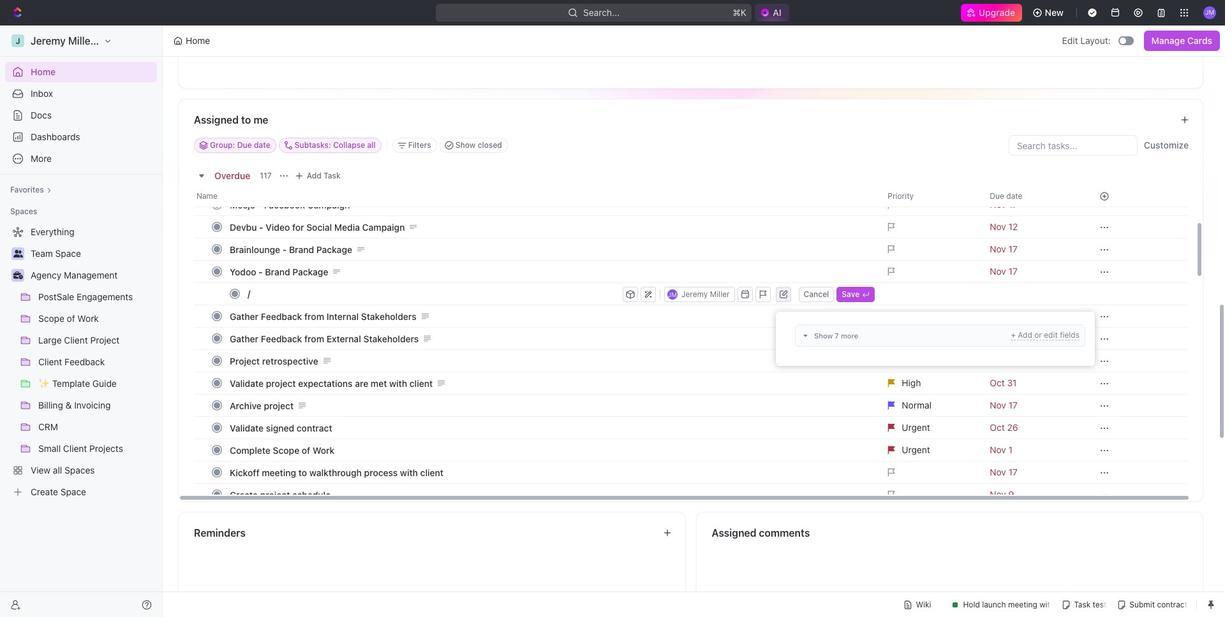 Task type: vqa. For each thing, say whether or not it's contained in the screenshot.
Excel &
no



Task type: locate. For each thing, give the bounding box(es) containing it.
work
[[313, 445, 335, 456]]

campaign
[[307, 199, 350, 210], [362, 222, 405, 233]]

brand down for
[[289, 244, 314, 255]]

comments
[[759, 528, 810, 539]]

project down "project retrospective"
[[266, 378, 296, 389]]

manage cards
[[1152, 35, 1213, 46]]

assigned comments
[[712, 528, 810, 539]]

dashboards
[[31, 132, 80, 142]]

gather feedback from external stakeholders
[[230, 334, 419, 344]]

devbu - video for social media campaign
[[230, 222, 405, 233]]

advertising
[[273, 177, 322, 188]]

kickoff
[[230, 468, 260, 478]]

0 vertical spatial package
[[317, 244, 352, 255]]

0 vertical spatial feedback
[[261, 311, 302, 322]]

search...
[[584, 7, 620, 18]]

gather inside "link"
[[230, 334, 259, 344]]

1 horizontal spatial campaign
[[362, 222, 405, 233]]

campaign down assets
[[307, 199, 350, 210]]

home
[[186, 35, 210, 46], [31, 66, 56, 77]]

1 horizontal spatial assigned
[[712, 528, 757, 539]]

archive project
[[230, 401, 294, 411]]

spaces
[[10, 207, 37, 216]]

- left logo
[[284, 155, 289, 166]]

feedfire - advertising assets link
[[227, 173, 878, 192]]

meejo - facebook campaign
[[230, 199, 350, 210]]

client right met
[[410, 378, 433, 389]]

0 vertical spatial add
[[307, 171, 322, 181]]

add task button
[[292, 169, 346, 184]]

project for archive
[[264, 401, 294, 411]]

assigned for assigned comments
[[712, 528, 757, 539]]

feedfire
[[230, 177, 265, 188]]

- right feedfire
[[267, 177, 271, 188]]

upgrade link
[[962, 4, 1022, 22]]

1 vertical spatial brand
[[265, 267, 290, 277]]

task
[[324, 171, 341, 181]]

from
[[305, 311, 324, 322], [305, 334, 324, 344]]

0 vertical spatial with
[[389, 378, 407, 389]]

to left me
[[241, 114, 251, 126]]

archive project link
[[227, 397, 878, 415]]

brainlounge - brand package link
[[227, 240, 878, 259]]

package down brainlounge - brand package
[[293, 267, 328, 277]]

0 vertical spatial to
[[241, 114, 251, 126]]

-
[[284, 155, 289, 166], [267, 177, 271, 188], [258, 199, 262, 210], [259, 222, 263, 233], [283, 244, 287, 255], [259, 267, 263, 277]]

manage cards button
[[1144, 31, 1221, 51]]

1 horizontal spatial add
[[1018, 331, 1033, 340]]

validate up archive
[[230, 378, 264, 389]]

inbox link
[[5, 84, 157, 104]]

1 vertical spatial package
[[293, 267, 328, 277]]

client
[[410, 378, 433, 389], [420, 468, 444, 478]]

stakeholders
[[361, 311, 417, 322], [364, 334, 419, 344]]

1 vertical spatial client
[[420, 468, 444, 478]]

1 vertical spatial gather
[[230, 334, 259, 344]]

- for meejo
[[258, 199, 262, 210]]

- up yodoo - brand package
[[283, 244, 287, 255]]

feedback down yodoo - brand package
[[261, 311, 302, 322]]

1 vertical spatial validate
[[230, 423, 264, 434]]

0 vertical spatial client
[[410, 378, 433, 389]]

complete scope of work link
[[227, 441, 878, 460]]

customize
[[1145, 140, 1189, 151]]

business time image
[[13, 272, 23, 280]]

- for feedfire
[[267, 177, 271, 188]]

brand
[[289, 244, 314, 255], [265, 267, 290, 277]]

to down of at the left bottom of the page
[[299, 468, 307, 478]]

from inside "link"
[[305, 334, 324, 344]]

- right meejo
[[258, 199, 262, 210]]

1 vertical spatial campaign
[[362, 222, 405, 233]]

meeting
[[262, 468, 296, 478]]

project for validate
[[266, 378, 296, 389]]

add left task
[[307, 171, 322, 181]]

- inside the yodoo - brand package link
[[259, 267, 263, 277]]

0 vertical spatial validate
[[230, 378, 264, 389]]

2 feedback from the top
[[261, 334, 302, 344]]

save
[[842, 290, 860, 299]]

- inside feedfire - advertising assets link
[[267, 177, 271, 188]]

browsedrive - logo design link
[[227, 151, 878, 169]]

facebook
[[264, 199, 305, 210]]

0 vertical spatial campaign
[[307, 199, 350, 210]]

inbox
[[31, 88, 53, 99]]

0 vertical spatial assigned
[[194, 114, 239, 126]]

sidebar navigation
[[0, 26, 163, 618]]

package
[[317, 244, 352, 255], [293, 267, 328, 277]]

2 from from the top
[[305, 334, 324, 344]]

cancel button
[[799, 287, 835, 302]]

from for internal
[[305, 311, 324, 322]]

add right +
[[1018, 331, 1033, 340]]

gather
[[230, 311, 259, 322], [230, 334, 259, 344]]

with right process
[[400, 468, 418, 478]]

1 vertical spatial from
[[305, 334, 324, 344]]

+
[[1011, 331, 1016, 340]]

1 from from the top
[[305, 311, 324, 322]]

New subtask text field
[[248, 283, 621, 304]]

+ add or edit fields
[[1011, 331, 1080, 340]]

project retrospective
[[230, 356, 318, 367]]

validate down archive
[[230, 423, 264, 434]]

are
[[355, 378, 369, 389]]

1 vertical spatial stakeholders
[[364, 334, 419, 344]]

gather feedback from internal stakeholders
[[230, 311, 417, 322]]

1 vertical spatial project
[[264, 401, 294, 411]]

0 vertical spatial home
[[186, 35, 210, 46]]

0 vertical spatial project
[[266, 378, 296, 389]]

met
[[371, 378, 387, 389]]

brand down brainlounge - brand package
[[265, 267, 290, 277]]

- inside the devbu - video for social media campaign link
[[259, 222, 263, 233]]

0 vertical spatial from
[[305, 311, 324, 322]]

home inside home link
[[31, 66, 56, 77]]

- for yodoo
[[259, 267, 263, 277]]

package down media
[[317, 244, 352, 255]]

stakeholders for gather feedback from internal stakeholders
[[361, 311, 417, 322]]

new button
[[1028, 3, 1072, 23]]

project up signed at bottom
[[264, 401, 294, 411]]

agency management link
[[31, 266, 154, 286]]

agency
[[31, 270, 61, 281]]

custom fields element
[[795, 325, 1086, 347]]

2 validate from the top
[[230, 423, 264, 434]]

1 vertical spatial feedback
[[261, 334, 302, 344]]

0 horizontal spatial add
[[307, 171, 322, 181]]

stakeholders inside "link"
[[364, 334, 419, 344]]

1 vertical spatial home
[[31, 66, 56, 77]]

- inside "brainlounge - brand package" link
[[283, 244, 287, 255]]

1 validate from the top
[[230, 378, 264, 389]]

stakeholders up met
[[364, 334, 419, 344]]

client for validate project expectations are met with client
[[410, 378, 433, 389]]

- inside 'browsedrive - logo design' link
[[284, 155, 289, 166]]

feedback inside "link"
[[261, 334, 302, 344]]

assigned left comments
[[712, 528, 757, 539]]

devbu
[[230, 222, 257, 233]]

campaign right media
[[362, 222, 405, 233]]

1 gather from the top
[[230, 311, 259, 322]]

- inside the 'meejo - facebook campaign' link
[[258, 199, 262, 210]]

to
[[241, 114, 251, 126], [299, 468, 307, 478]]

0 horizontal spatial home
[[31, 66, 56, 77]]

media
[[334, 222, 360, 233]]

- left video
[[259, 222, 263, 233]]

feedfire - advertising assets
[[230, 177, 352, 188]]

1 vertical spatial to
[[299, 468, 307, 478]]

1 feedback from the top
[[261, 311, 302, 322]]

client for kickoff meeting to walkthrough process with client
[[420, 468, 444, 478]]

0 horizontal spatial assigned
[[194, 114, 239, 126]]

1 vertical spatial add
[[1018, 331, 1033, 340]]

2 gather from the top
[[230, 334, 259, 344]]

- right yodoo in the top of the page
[[259, 267, 263, 277]]

from down gather feedback from internal stakeholders
[[305, 334, 324, 344]]

1 horizontal spatial to
[[299, 468, 307, 478]]

stakeholders right internal
[[361, 311, 417, 322]]

project
[[266, 378, 296, 389], [264, 401, 294, 411]]

0 vertical spatial gather
[[230, 311, 259, 322]]

feedback up "project retrospective"
[[261, 334, 302, 344]]

home link
[[5, 62, 157, 82]]

from up gather feedback from external stakeholders
[[305, 311, 324, 322]]

project inside 'link'
[[264, 401, 294, 411]]

edit layout:
[[1063, 35, 1111, 46]]

add task
[[307, 171, 341, 181]]

cards
[[1188, 35, 1213, 46]]

validate signed contract
[[230, 423, 332, 434]]

1 vertical spatial assigned
[[712, 528, 757, 539]]

signed
[[266, 423, 294, 434]]

with right met
[[389, 378, 407, 389]]

0 vertical spatial brand
[[289, 244, 314, 255]]

validate for validate project expectations are met with client
[[230, 378, 264, 389]]

0 vertical spatial stakeholders
[[361, 311, 417, 322]]

feedback
[[261, 311, 302, 322], [261, 334, 302, 344]]

1 vertical spatial with
[[400, 468, 418, 478]]

assigned left me
[[194, 114, 239, 126]]

design
[[314, 155, 343, 166]]

process
[[364, 468, 398, 478]]

client right process
[[420, 468, 444, 478]]

new
[[1045, 7, 1064, 18]]

0 horizontal spatial campaign
[[307, 199, 350, 210]]

0 horizontal spatial to
[[241, 114, 251, 126]]



Task type: describe. For each thing, give the bounding box(es) containing it.
feedback for internal
[[261, 311, 302, 322]]

internal
[[327, 311, 359, 322]]

package for brainlounge - brand package
[[317, 244, 352, 255]]

scope
[[273, 445, 300, 456]]

meejo - facebook campaign link
[[227, 196, 878, 214]]

customize button
[[1141, 137, 1193, 154]]

layout:
[[1081, 35, 1111, 46]]

validate project expectations are met with client link
[[227, 374, 878, 393]]

package for yodoo - brand package
[[293, 267, 328, 277]]

external
[[327, 334, 361, 344]]

- for brainlounge
[[283, 244, 287, 255]]

or
[[1035, 331, 1042, 340]]

feedback for external
[[261, 334, 302, 344]]

gather feedback from internal stakeholders link
[[227, 307, 878, 326]]

validate project expectations are met with client
[[230, 378, 433, 389]]

yodoo
[[230, 267, 256, 277]]

archive
[[230, 401, 262, 411]]

kickoff meeting to walkthrough process with client
[[230, 468, 444, 478]]

edit
[[1045, 331, 1058, 340]]

video
[[266, 222, 290, 233]]

contract
[[297, 423, 332, 434]]

kickoff meeting to walkthrough process with client link
[[227, 464, 878, 482]]

browsedrive - logo design
[[230, 155, 343, 166]]

with for met
[[389, 378, 407, 389]]

yodoo - brand package
[[230, 267, 328, 277]]

project retrospective link
[[227, 352, 878, 371]]

yodoo - brand package link
[[227, 263, 878, 281]]

stakeholders for gather feedback from external stakeholders
[[364, 334, 419, 344]]

gather feedback from external stakeholders link
[[227, 330, 878, 348]]

me
[[254, 114, 269, 126]]

validate signed contract link
[[227, 419, 878, 438]]

more
[[841, 332, 859, 340]]

validate for validate signed contract
[[230, 423, 264, 434]]

manage
[[1152, 35, 1186, 46]]

show 7 more
[[815, 332, 859, 340]]

gather for gather feedback from external stakeholders
[[230, 334, 259, 344]]

1 horizontal spatial home
[[186, 35, 210, 46]]

project
[[230, 356, 260, 367]]

complete scope of work
[[230, 445, 335, 456]]

edit
[[1063, 35, 1079, 46]]

add inside add task button
[[307, 171, 322, 181]]

logo
[[291, 155, 312, 166]]

overdue
[[214, 170, 250, 181]]

add inside custom fields element
[[1018, 331, 1033, 340]]

favorites
[[10, 185, 44, 195]]

management
[[64, 270, 118, 281]]

reminders
[[194, 528, 246, 539]]

assets
[[324, 177, 352, 188]]

with for process
[[400, 468, 418, 478]]

meejo
[[230, 199, 255, 210]]

- for browsedrive
[[284, 155, 289, 166]]

walkthrough
[[310, 468, 362, 478]]

gather for gather feedback from internal stakeholders
[[230, 311, 259, 322]]

brainlounge - brand package
[[230, 244, 352, 255]]

from for external
[[305, 334, 324, 344]]

docs link
[[5, 105, 157, 126]]

assigned to me
[[194, 114, 269, 126]]

brand for yodoo
[[265, 267, 290, 277]]

⌘k
[[733, 7, 747, 18]]

dashboards link
[[5, 127, 157, 147]]

agency management
[[31, 270, 118, 281]]

show
[[815, 332, 833, 340]]

brand for brainlounge
[[289, 244, 314, 255]]

to inside "kickoff meeting to walkthrough process with client" link
[[299, 468, 307, 478]]

- for devbu
[[259, 222, 263, 233]]

brainlounge
[[230, 244, 280, 255]]

retrospective
[[262, 356, 318, 367]]

save button
[[837, 287, 875, 302]]

favorites button
[[5, 183, 57, 198]]

assigned for assigned to me
[[194, 114, 239, 126]]

devbu - video for social media campaign link
[[227, 218, 878, 237]]

fields
[[1060, 331, 1080, 340]]

browsedrive
[[230, 155, 282, 166]]

Search tasks... text field
[[1010, 136, 1137, 155]]

social
[[307, 222, 332, 233]]

7
[[835, 332, 839, 340]]

complete
[[230, 445, 271, 456]]

upgrade
[[980, 7, 1016, 18]]

of
[[302, 445, 310, 456]]

cancel
[[804, 290, 829, 299]]



